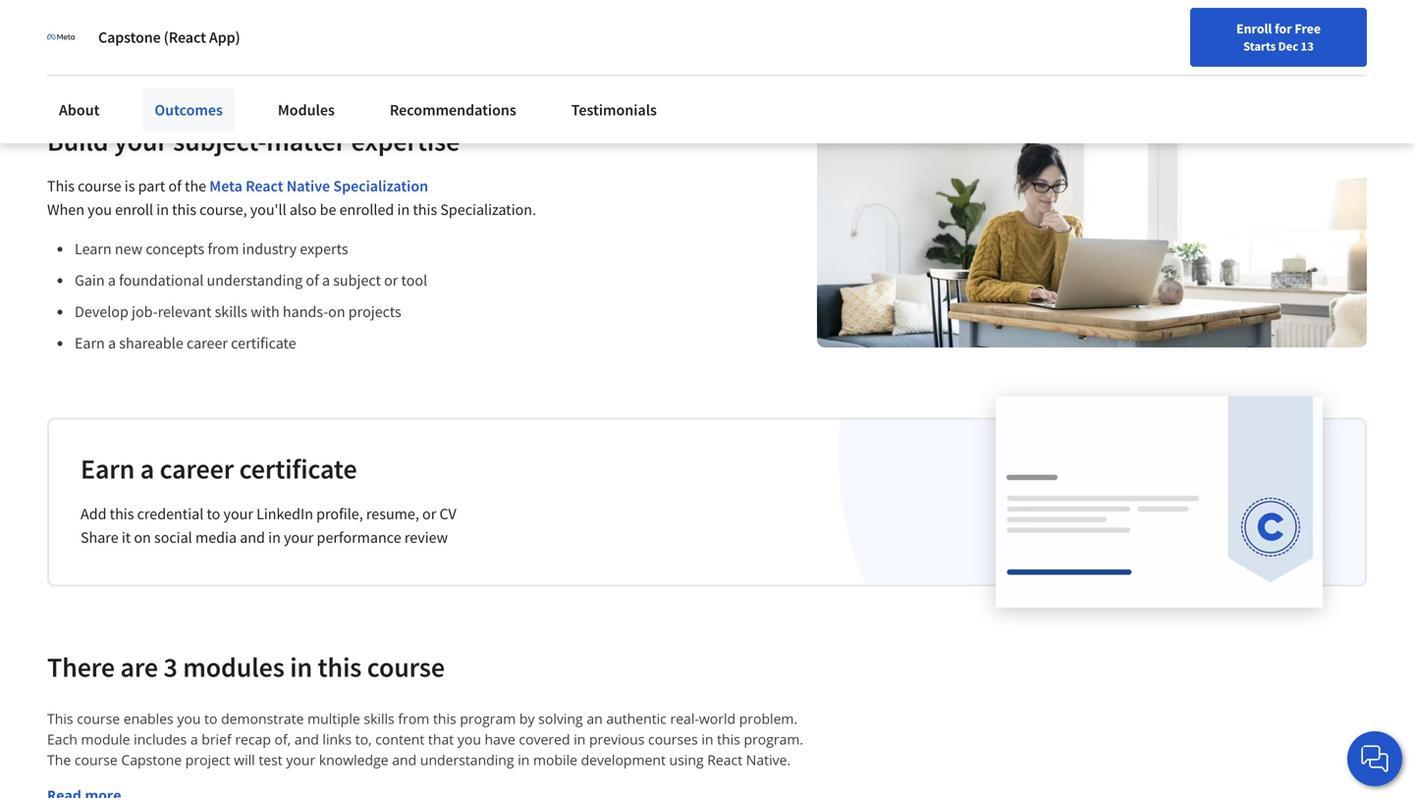 Task type: vqa. For each thing, say whether or not it's contained in the screenshot.
'Explore' 'popup button'
no



Task type: describe. For each thing, give the bounding box(es) containing it.
foundational
[[119, 271, 204, 290]]

and inside add this credential to your linkedin profile, resume, or cv share it on social media and in your performance review
[[240, 528, 265, 548]]

courses
[[648, 730, 698, 749]]

media
[[195, 528, 237, 548]]

to inside this course enables you to demonstrate multiple skills from this program by solving an authentic real-world problem. each module includes a brief recap of, and links to, content that you have covered in previous courses in this program. the course capstone project will test your knowledge and understanding in mobile development using react native.
[[204, 710, 217, 728]]

about
[[59, 100, 100, 120]]

capstone (react app)
[[98, 27, 240, 47]]

meta image
[[47, 24, 75, 51]]

2 vertical spatial you
[[457, 730, 481, 749]]

includes
[[134, 730, 187, 749]]

course,
[[199, 200, 247, 220]]

a for earn a shareable career certificate
[[108, 334, 116, 353]]

app)
[[209, 27, 240, 47]]

this inside add this credential to your linkedin profile, resume, or cv share it on social media and in your performance review
[[110, 505, 134, 524]]

there are 3 modules in this course
[[47, 650, 445, 685]]

earn for earn a career certificate
[[81, 452, 135, 486]]

earn a career certificate
[[81, 452, 357, 486]]

0 vertical spatial on
[[328, 302, 345, 322]]

this for this course enables you to demonstrate multiple skills from this program by solving an authentic real-world problem. each module includes a brief recap of, and links to, content that you have covered in previous courses in this program. the course capstone project will test your knowledge and understanding in mobile development using react native.
[[47, 710, 73, 728]]

your inside this course enables you to demonstrate multiple skills from this program by solving an authentic real-world problem. each module includes a brief recap of, and links to, content that you have covered in previous courses in this program. the course capstone project will test your knowledge and understanding in mobile development using react native.
[[286, 751, 315, 770]]

in down solving at the left bottom
[[574, 730, 586, 749]]

with
[[251, 302, 280, 322]]

concepts
[[146, 239, 204, 259]]

for
[[1275, 20, 1292, 37]]

experts
[[300, 239, 348, 259]]

this up that
[[433, 710, 456, 728]]

13
[[1301, 38, 1314, 54]]

native
[[287, 176, 330, 196]]

meta
[[209, 176, 242, 196]]

add
[[81, 505, 107, 524]]

you inside this course is part of the meta react native specialization when you enroll in this course, you'll also be enrolled in this specialization.
[[88, 200, 112, 220]]

free
[[1295, 20, 1321, 37]]

from inside this course enables you to demonstrate multiple skills from this program by solving an authentic real-world problem. each module includes a brief recap of, and links to, content that you have covered in previous courses in this program. the course capstone project will test your knowledge and understanding in mobile development using react native.
[[398, 710, 429, 728]]

modules link
[[266, 88, 347, 132]]

previous
[[589, 730, 645, 749]]

covered
[[519, 730, 570, 749]]

a for earn a career certificate
[[140, 452, 154, 486]]

real-
[[670, 710, 699, 728]]

an
[[587, 710, 603, 728]]

course up content
[[367, 650, 445, 685]]

0 vertical spatial or
[[384, 271, 398, 290]]

in up multiple on the bottom of the page
[[290, 650, 312, 685]]

testimonials
[[571, 100, 657, 120]]

enrolled
[[339, 200, 394, 220]]

of for the
[[168, 176, 182, 196]]

modules
[[278, 100, 335, 120]]

credential
[[137, 505, 204, 524]]

module
[[81, 730, 130, 749]]

when
[[47, 200, 84, 220]]

using
[[669, 751, 704, 770]]

by
[[519, 710, 535, 728]]

expertise
[[351, 124, 460, 158]]

coursera enterprise logos image
[[929, 0, 1322, 13]]

gain
[[75, 271, 105, 290]]

problem.
[[739, 710, 798, 728]]

understanding inside this course enables you to demonstrate multiple skills from this program by solving an authentic real-world problem. each module includes a brief recap of, and links to, content that you have covered in previous courses in this program. the course capstone project will test your knowledge and understanding in mobile development using react native.
[[420, 751, 514, 770]]

a for gain a foundational understanding of a subject or tool
[[108, 271, 116, 290]]

hands-
[[283, 302, 328, 322]]

enroll for free starts dec 13
[[1236, 20, 1321, 54]]

links
[[323, 730, 352, 749]]

0 vertical spatial career
[[187, 334, 228, 353]]

also
[[290, 200, 317, 220]]

each
[[47, 730, 77, 749]]

the
[[185, 176, 206, 196]]

this down specialization
[[413, 200, 437, 220]]

are
[[120, 650, 158, 685]]

develop
[[75, 302, 128, 322]]

project
[[185, 751, 230, 770]]

outcomes
[[155, 100, 223, 120]]

develop job-relevant skills with hands-on projects
[[75, 302, 401, 322]]

chat with us image
[[1359, 743, 1391, 775]]

this course enables you to demonstrate multiple skills from this program by solving an authentic real-world problem. each module includes a brief recap of, and links to, content that you have covered in previous courses in this program. the course capstone project will test your knowledge and understanding in mobile development using react native.
[[47, 710, 807, 770]]

a inside this course enables you to demonstrate multiple skills from this program by solving an authentic real-world problem. each module includes a brief recap of, and links to, content that you have covered in previous courses in this program. the course capstone project will test your knowledge and understanding in mobile development using react native.
[[190, 730, 198, 749]]

the
[[47, 751, 71, 770]]

your down linkedin
[[284, 528, 314, 548]]

build your subject-matter expertise
[[47, 124, 460, 158]]

part
[[138, 176, 165, 196]]

review
[[404, 528, 448, 548]]

in down specialization
[[397, 200, 410, 220]]

testimonials link
[[560, 88, 669, 132]]

2 vertical spatial and
[[392, 751, 417, 770]]

brief
[[202, 730, 231, 749]]

earn a shareable career certificate
[[75, 334, 296, 353]]

content
[[375, 730, 425, 749]]

to,
[[355, 730, 372, 749]]

resume,
[[366, 505, 419, 524]]

0 horizontal spatial skills
[[215, 302, 247, 322]]

social
[[154, 528, 192, 548]]

add this credential to your linkedin profile, resume, or cv share it on social media and in your performance review
[[81, 505, 456, 548]]

tool
[[401, 271, 427, 290]]

in inside add this credential to your linkedin profile, resume, or cv share it on social media and in your performance review
[[268, 528, 281, 548]]

projects
[[348, 302, 401, 322]]

you'll
[[250, 200, 286, 220]]

modules
[[183, 650, 285, 685]]

learn new concepts from industry experts
[[75, 239, 348, 259]]



Task type: locate. For each thing, give the bounding box(es) containing it.
profile,
[[316, 505, 363, 524]]

capstone down includes
[[121, 751, 182, 770]]

1 horizontal spatial skills
[[364, 710, 395, 728]]

shareable
[[119, 334, 183, 353]]

in down part
[[156, 200, 169, 220]]

to up media
[[207, 505, 220, 524]]

capstone left (react
[[98, 27, 161, 47]]

and right of,
[[294, 730, 319, 749]]

0 horizontal spatial you
[[88, 200, 112, 220]]

of for a
[[306, 271, 319, 290]]

understanding up with
[[207, 271, 303, 290]]

0 vertical spatial react
[[246, 176, 283, 196]]

this up when
[[47, 176, 75, 196]]

have
[[485, 730, 515, 749]]

coursera career certificate image
[[996, 397, 1323, 607]]

course left is
[[78, 176, 121, 196]]

1 vertical spatial skills
[[364, 710, 395, 728]]

cv
[[439, 505, 456, 524]]

0 vertical spatial capstone
[[98, 27, 161, 47]]

react right using
[[707, 751, 743, 770]]

this inside this course is part of the meta react native specialization when you enroll in this course, you'll also be enrolled in this specialization.
[[47, 176, 75, 196]]

skills inside this course enables you to demonstrate multiple skills from this program by solving an authentic real-world problem. each module includes a brief recap of, and links to, content that you have covered in previous courses in this program. the course capstone project will test your knowledge and understanding in mobile development using react native.
[[364, 710, 395, 728]]

1 vertical spatial this
[[47, 710, 73, 728]]

subject-
[[173, 124, 266, 158]]

this
[[47, 176, 75, 196], [47, 710, 73, 728]]

1 vertical spatial react
[[707, 751, 743, 770]]

and
[[240, 528, 265, 548], [294, 730, 319, 749], [392, 751, 417, 770]]

certificate down with
[[231, 334, 296, 353]]

1 vertical spatial on
[[134, 528, 151, 548]]

1 horizontal spatial of
[[306, 271, 319, 290]]

demonstrate
[[221, 710, 304, 728]]

to up 'brief'
[[204, 710, 217, 728]]

1 horizontal spatial you
[[177, 710, 201, 728]]

certificate
[[231, 334, 296, 353], [239, 452, 357, 486]]

performance
[[317, 528, 401, 548]]

1 vertical spatial from
[[398, 710, 429, 728]]

program
[[460, 710, 516, 728]]

of inside this course is part of the meta react native specialization when you enroll in this course, you'll also be enrolled in this specialization.
[[168, 176, 182, 196]]

of left the
[[168, 176, 182, 196]]

this up multiple on the bottom of the page
[[318, 650, 362, 685]]

relevant
[[158, 302, 212, 322]]

1 vertical spatial understanding
[[420, 751, 514, 770]]

and right media
[[240, 528, 265, 548]]

dec
[[1278, 38, 1298, 54]]

1 horizontal spatial understanding
[[420, 751, 514, 770]]

is
[[125, 176, 135, 196]]

it
[[122, 528, 131, 548]]

skills
[[215, 302, 247, 322], [364, 710, 395, 728]]

to inside add this credential to your linkedin profile, resume, or cv share it on social media and in your performance review
[[207, 505, 220, 524]]

capstone
[[98, 27, 161, 47], [121, 751, 182, 770]]

course
[[78, 176, 121, 196], [367, 650, 445, 685], [77, 710, 120, 728], [74, 751, 118, 770]]

a down the develop
[[108, 334, 116, 353]]

menu item
[[1039, 20, 1165, 83]]

0 horizontal spatial on
[[134, 528, 151, 548]]

authentic
[[606, 710, 667, 728]]

multiple
[[308, 710, 360, 728]]

a up credential
[[140, 452, 154, 486]]

3
[[163, 650, 178, 685]]

this up it
[[110, 505, 134, 524]]

in down covered
[[518, 751, 530, 770]]

1 vertical spatial capstone
[[121, 751, 182, 770]]

earn
[[75, 334, 105, 353], [81, 452, 135, 486]]

0 vertical spatial understanding
[[207, 271, 303, 290]]

0 vertical spatial and
[[240, 528, 265, 548]]

subject
[[333, 271, 381, 290]]

matter
[[266, 124, 346, 158]]

in down linkedin
[[268, 528, 281, 548]]

this course is part of the meta react native specialization when you enroll in this course, you'll also be enrolled in this specialization.
[[47, 176, 536, 220]]

this down the
[[172, 200, 196, 220]]

understanding
[[207, 271, 303, 290], [420, 751, 514, 770]]

career down relevant
[[187, 334, 228, 353]]

world
[[699, 710, 736, 728]]

on
[[328, 302, 345, 322], [134, 528, 151, 548]]

skills up to,
[[364, 710, 395, 728]]

specialization
[[333, 176, 428, 196]]

1 horizontal spatial from
[[398, 710, 429, 728]]

1 horizontal spatial and
[[294, 730, 319, 749]]

or inside add this credential to your linkedin profile, resume, or cv share it on social media and in your performance review
[[422, 505, 436, 524]]

0 vertical spatial to
[[207, 505, 220, 524]]

enroll
[[115, 200, 153, 220]]

your down of,
[[286, 751, 315, 770]]

recap
[[235, 730, 271, 749]]

on right it
[[134, 528, 151, 548]]

specialization.
[[440, 200, 536, 220]]

1 vertical spatial career
[[160, 452, 234, 486]]

career up credential
[[160, 452, 234, 486]]

2 horizontal spatial you
[[457, 730, 481, 749]]

1 vertical spatial certificate
[[239, 452, 357, 486]]

certificate up linkedin
[[239, 452, 357, 486]]

outcomes link
[[143, 88, 235, 132]]

1 this from the top
[[47, 176, 75, 196]]

0 vertical spatial this
[[47, 176, 75, 196]]

and down content
[[392, 751, 417, 770]]

of up hands-
[[306, 271, 319, 290]]

mobile
[[533, 751, 577, 770]]

1 horizontal spatial on
[[328, 302, 345, 322]]

this inside this course enables you to demonstrate multiple skills from this program by solving an authentic real-world problem. each module includes a brief recap of, and links to, content that you have covered in previous courses in this program. the course capstone project will test your knowledge and understanding in mobile development using react native.
[[47, 710, 73, 728]]

2 this from the top
[[47, 710, 73, 728]]

1 horizontal spatial react
[[707, 751, 743, 770]]

capstone inside this course enables you to demonstrate multiple skills from this program by solving an authentic real-world problem. each module includes a brief recap of, and links to, content that you have covered in previous courses in this program. the course capstone project will test your knowledge and understanding in mobile development using react native.
[[121, 751, 182, 770]]

that
[[428, 730, 454, 749]]

show notifications image
[[1186, 25, 1209, 48]]

about link
[[47, 88, 111, 132]]

starts
[[1243, 38, 1276, 54]]

enables
[[124, 710, 174, 728]]

0 horizontal spatial of
[[168, 176, 182, 196]]

solving
[[538, 710, 583, 728]]

0 horizontal spatial react
[[246, 176, 283, 196]]

a left 'brief'
[[190, 730, 198, 749]]

react up the you'll
[[246, 176, 283, 196]]

1 horizontal spatial or
[[422, 505, 436, 524]]

1 vertical spatial or
[[422, 505, 436, 524]]

react inside this course enables you to demonstrate multiple skills from this program by solving an authentic real-world problem. each module includes a brief recap of, and links to, content that you have covered in previous courses in this program. the course capstone project will test your knowledge and understanding in mobile development using react native.
[[707, 751, 743, 770]]

coursera image
[[24, 16, 148, 47]]

new
[[115, 239, 143, 259]]

react inside this course is part of the meta react native specialization when you enroll in this course, you'll also be enrolled in this specialization.
[[246, 176, 283, 196]]

in
[[156, 200, 169, 220], [397, 200, 410, 220], [268, 528, 281, 548], [290, 650, 312, 685], [574, 730, 586, 749], [702, 730, 713, 749], [518, 751, 530, 770]]

course down module at the bottom left of page
[[74, 751, 118, 770]]

0 vertical spatial skills
[[215, 302, 247, 322]]

of,
[[275, 730, 291, 749]]

on down subject
[[328, 302, 345, 322]]

enroll
[[1236, 20, 1272, 37]]

(react
[[164, 27, 206, 47]]

0 horizontal spatial and
[[240, 528, 265, 548]]

share
[[81, 528, 118, 548]]

this down world
[[717, 730, 740, 749]]

0 horizontal spatial understanding
[[207, 271, 303, 290]]

you up includes
[[177, 710, 201, 728]]

a
[[108, 271, 116, 290], [322, 271, 330, 290], [108, 334, 116, 353], [140, 452, 154, 486], [190, 730, 198, 749]]

this up each
[[47, 710, 73, 728]]

earn down the develop
[[75, 334, 105, 353]]

0 vertical spatial earn
[[75, 334, 105, 353]]

linkedin
[[256, 505, 313, 524]]

you down program
[[457, 730, 481, 749]]

development
[[581, 751, 666, 770]]

from down course,
[[208, 239, 239, 259]]

2 horizontal spatial and
[[392, 751, 417, 770]]

0 horizontal spatial or
[[384, 271, 398, 290]]

1 vertical spatial of
[[306, 271, 319, 290]]

to
[[207, 505, 220, 524], [204, 710, 217, 728]]

this for this course is part of the meta react native specialization when you enroll in this course, you'll also be enrolled in this specialization.
[[47, 176, 75, 196]]

in down world
[[702, 730, 713, 749]]

on inside add this credential to your linkedin profile, resume, or cv share it on social media and in your performance review
[[134, 528, 151, 548]]

earn up add
[[81, 452, 135, 486]]

test
[[259, 751, 283, 770]]

a left subject
[[322, 271, 330, 290]]

react
[[246, 176, 283, 196], [707, 751, 743, 770]]

knowledge
[[319, 751, 389, 770]]

earn for earn a shareable career certificate
[[75, 334, 105, 353]]

from
[[208, 239, 239, 259], [398, 710, 429, 728]]

course up module at the bottom left of page
[[77, 710, 120, 728]]

0 vertical spatial you
[[88, 200, 112, 220]]

there
[[47, 650, 115, 685]]

0 vertical spatial from
[[208, 239, 239, 259]]

will
[[234, 751, 255, 770]]

course inside this course is part of the meta react native specialization when you enroll in this course, you'll also be enrolled in this specialization.
[[78, 176, 121, 196]]

or left cv
[[422, 505, 436, 524]]

1 vertical spatial you
[[177, 710, 201, 728]]

recommendations
[[390, 100, 516, 120]]

your up part
[[114, 124, 168, 158]]

gain a foundational understanding of a subject or tool
[[75, 271, 427, 290]]

learn
[[75, 239, 112, 259]]

recommendations link
[[378, 88, 528, 132]]

1 vertical spatial to
[[204, 710, 217, 728]]

your up media
[[223, 505, 253, 524]]

skills left with
[[215, 302, 247, 322]]

understanding down that
[[420, 751, 514, 770]]

0 vertical spatial of
[[168, 176, 182, 196]]

you right when
[[88, 200, 112, 220]]

0 vertical spatial certificate
[[231, 334, 296, 353]]

1 vertical spatial and
[[294, 730, 319, 749]]

a right gain
[[108, 271, 116, 290]]

1 vertical spatial earn
[[81, 452, 135, 486]]

industry
[[242, 239, 297, 259]]

job-
[[132, 302, 158, 322]]

or left tool
[[384, 271, 398, 290]]

from up content
[[398, 710, 429, 728]]

0 horizontal spatial from
[[208, 239, 239, 259]]



